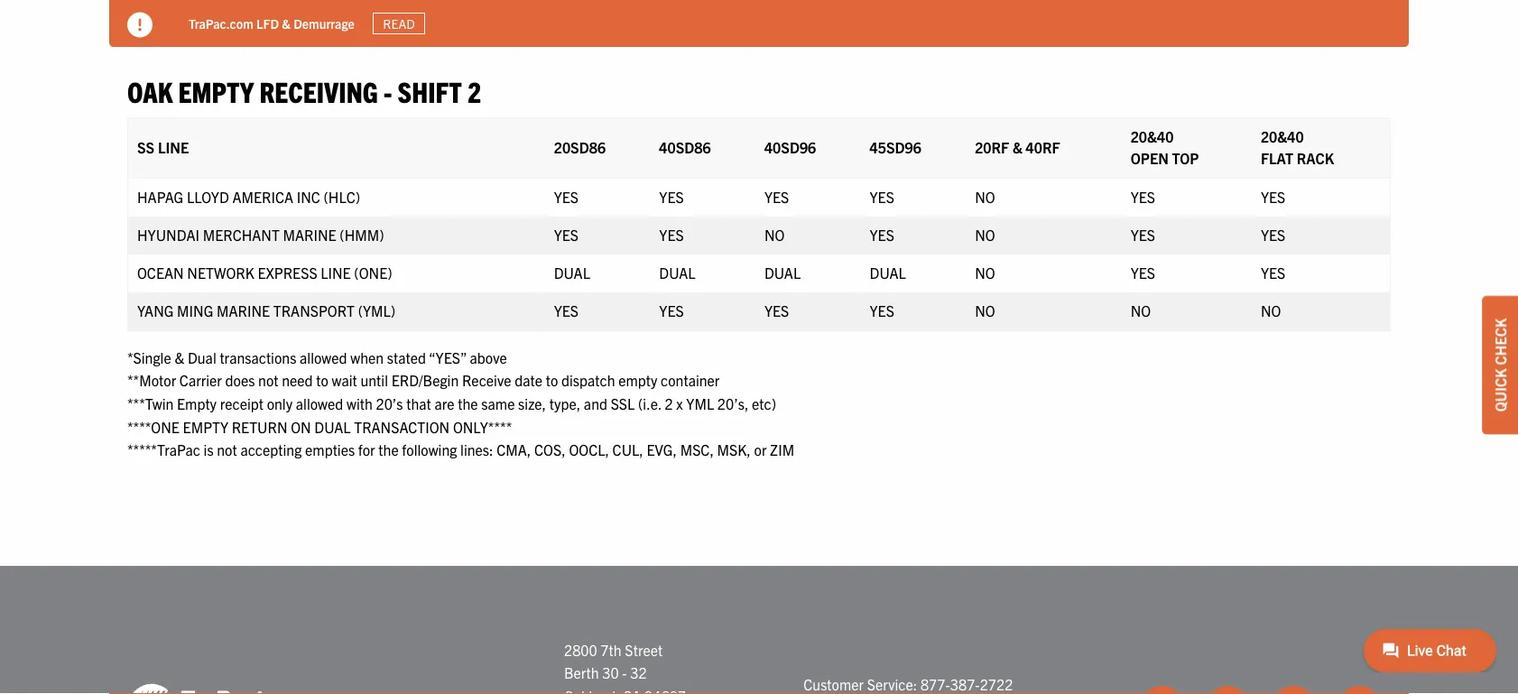 Task type: locate. For each thing, give the bounding box(es) containing it.
carrier
[[180, 372, 222, 390]]

- right 30
[[622, 664, 627, 682]]

allowed up the wait
[[300, 349, 347, 367]]

oocl, inside *single & dual transactions allowed when stated "yes" above **motor carrier does not need to wait until erd/begin receive date to dispatch empty container ***twin empty receipt only allowed with 20's that are the same size, type, and ssl (i.e. 2 x yml 20's, etc) ****one empty return on dual transaction only**** *****trapac is not accepting empties for the following lines: cma, cos, oocl, cul, evg, msc, msk, or zim
[[569, 441, 609, 459]]

msk,
[[717, 0, 751, 18], [717, 441, 751, 459]]

*****trapac down ****one
[[127, 441, 200, 459]]

2 evg, from the top
[[647, 441, 677, 459]]

stated
[[387, 349, 426, 367]]

marine
[[283, 226, 336, 244], [217, 302, 270, 320]]

1 horizontal spatial to
[[546, 372, 558, 390]]

0 vertical spatial or
[[754, 0, 767, 18]]

2 is from the top
[[204, 441, 214, 459]]

2 right 'shift'
[[468, 73, 482, 108]]

20sd86
[[554, 139, 606, 157]]

-
[[384, 73, 392, 108], [622, 664, 627, 682]]

to left the wait
[[316, 372, 329, 390]]

empties down on
[[305, 441, 355, 459]]

the
[[379, 0, 399, 18], [458, 395, 478, 413], [379, 441, 399, 459]]

1 vertical spatial 2
[[665, 395, 673, 413]]

empty right oak
[[178, 73, 254, 108]]

wait
[[332, 372, 357, 390]]

1 vertical spatial is
[[204, 441, 214, 459]]

ss
[[137, 139, 155, 157]]

0 horizontal spatial -
[[384, 73, 392, 108]]

0 vertical spatial marine
[[283, 226, 336, 244]]

allowed up on
[[296, 395, 343, 413]]

2 following from the top
[[402, 441, 457, 459]]

0 horizontal spatial marine
[[217, 302, 270, 320]]

2 msk, from the top
[[717, 441, 751, 459]]

0 vertical spatial evg,
[[647, 0, 677, 18]]

0 vertical spatial cma,
[[497, 0, 531, 18]]

0 vertical spatial following
[[402, 0, 457, 18]]

is inside *single & dual transactions allowed when stated "yes" above **motor carrier does not need to wait until erd/begin receive date to dispatch empty container ***twin empty receipt only allowed with 20's that are the same size, type, and ssl (i.e. 2 x yml 20's, etc) ****one empty return on dual transaction only**** *****trapac is not accepting empties for the following lines: cma, cos, oocl, cul, evg, msc, msk, or zim
[[204, 441, 214, 459]]

1 vertical spatial zim
[[770, 441, 795, 459]]

0 vertical spatial cul,
[[613, 0, 643, 18]]

not left lfd
[[217, 0, 237, 18]]

1 vertical spatial empty
[[183, 418, 228, 436]]

1 vertical spatial empties
[[305, 441, 355, 459]]

2 msc, from the top
[[680, 441, 714, 459]]

hapag lloyd america inc (hlc)
[[137, 188, 360, 206]]

solid image
[[127, 12, 153, 37]]

0 vertical spatial accepting
[[240, 0, 302, 18]]

quick check link
[[1482, 296, 1518, 435]]

empties right lfd
[[305, 0, 355, 18]]

or
[[754, 0, 767, 18], [754, 441, 767, 459]]

1 20&40 from the left
[[1131, 128, 1174, 146]]

america
[[232, 188, 293, 206]]

2 cos, from the top
[[534, 441, 566, 459]]

empty inside *single & dual transactions allowed when stated "yes" above **motor carrier does not need to wait until erd/begin receive date to dispatch empty container ***twin empty receipt only allowed with 20's that are the same size, type, and ssl (i.e. 2 x yml 20's, etc) ****one empty return on dual transaction only**** *****trapac is not accepting empties for the following lines: cma, cos, oocl, cul, evg, msc, msk, or zim
[[183, 418, 228, 436]]

lines:
[[461, 0, 493, 18], [461, 441, 493, 459]]

1 vertical spatial line
[[321, 264, 351, 282]]

0 vertical spatial msc,
[[680, 0, 714, 18]]

1 oocl, from the top
[[569, 0, 609, 18]]

footer
[[0, 567, 1518, 694]]

line left (one)
[[321, 264, 351, 282]]

0 horizontal spatial 2
[[468, 73, 482, 108]]

1 or from the top
[[754, 0, 767, 18]]

2 left x
[[665, 395, 673, 413]]

1 horizontal spatial marine
[[283, 226, 336, 244]]

2 horizontal spatial &
[[1013, 139, 1023, 157]]

oakland image
[[127, 683, 263, 694]]

cos,
[[534, 0, 566, 18], [534, 441, 566, 459]]

1 *****trapac from the top
[[127, 0, 200, 18]]

1 vertical spatial &
[[1013, 139, 1023, 157]]

0 horizontal spatial 20&40
[[1131, 128, 1174, 146]]

20&40
[[1131, 128, 1174, 146], [1261, 128, 1304, 146]]

msc, inside *single & dual transactions allowed when stated "yes" above **motor carrier does not need to wait until erd/begin receive date to dispatch empty container ***twin empty receipt only allowed with 20's that are the same size, type, and ssl (i.e. 2 x yml 20's, etc) ****one empty return on dual transaction only**** *****trapac is not accepting empties for the following lines: cma, cos, oocl, cul, evg, msc, msk, or zim
[[680, 441, 714, 459]]

marine down inc
[[283, 226, 336, 244]]

1 vertical spatial evg,
[[647, 441, 677, 459]]

1 msc, from the top
[[680, 0, 714, 18]]

1 vertical spatial msc,
[[680, 441, 714, 459]]

2 cma, from the top
[[497, 441, 531, 459]]

empties
[[305, 0, 355, 18], [305, 441, 355, 459]]

no
[[975, 188, 995, 206], [765, 226, 785, 244], [975, 226, 995, 244], [975, 264, 995, 282], [975, 302, 995, 320], [1131, 302, 1151, 320], [1261, 302, 1281, 320]]

0 vertical spatial msk,
[[717, 0, 751, 18]]

1 vertical spatial *****trapac
[[127, 441, 200, 459]]

1 vertical spatial oocl,
[[569, 441, 609, 459]]

accepting up oak empty receiving                - shift 2
[[240, 0, 302, 18]]

20&40 up flat
[[1261, 128, 1304, 146]]

are
[[435, 395, 455, 413]]

or inside *single & dual transactions allowed when stated "yes" above **motor carrier does not need to wait until erd/begin receive date to dispatch empty container ***twin empty receipt only allowed with 20's that are the same size, type, and ssl (i.e. 2 x yml 20's, etc) ****one empty return on dual transaction only**** *****trapac is not accepting empties for the following lines: cma, cos, oocl, cul, evg, msc, msk, or zim
[[754, 441, 767, 459]]

& left 40rf
[[1013, 139, 1023, 157]]

line right ss
[[158, 139, 189, 157]]

to right date
[[546, 372, 558, 390]]

not
[[217, 0, 237, 18], [258, 372, 279, 390], [217, 441, 237, 459]]

inc
[[297, 188, 320, 206]]

the right are
[[458, 395, 478, 413]]

& inside *single & dual transactions allowed when stated "yes" above **motor carrier does not need to wait until erd/begin receive date to dispatch empty container ***twin empty receipt only allowed with 20's that are the same size, type, and ssl (i.e. 2 x yml 20's, etc) ****one empty return on dual transaction only**** *****trapac is not accepting empties for the following lines: cma, cos, oocl, cul, evg, msc, msk, or zim
[[175, 349, 184, 367]]

demurrage
[[294, 15, 355, 31]]

1 cul, from the top
[[613, 0, 643, 18]]

when
[[350, 349, 384, 367]]

*****trapac up oak
[[127, 0, 200, 18]]

evg,
[[647, 0, 677, 18], [647, 441, 677, 459]]

does
[[225, 372, 255, 390]]

oocl,
[[569, 0, 609, 18], [569, 441, 609, 459]]

msc,
[[680, 0, 714, 18], [680, 441, 714, 459]]

not down transactions in the bottom of the page
[[258, 372, 279, 390]]

2 cul, from the top
[[613, 441, 643, 459]]

0 horizontal spatial to
[[316, 372, 329, 390]]

1 horizontal spatial -
[[622, 664, 627, 682]]

for left read
[[358, 0, 375, 18]]

30
[[602, 664, 619, 682]]

need
[[282, 372, 313, 390]]

line
[[158, 139, 189, 157], [321, 264, 351, 282]]

2 or from the top
[[754, 441, 767, 459]]

oak empty receiving                - shift 2
[[127, 73, 482, 108]]

1 empties from the top
[[305, 0, 355, 18]]

40sd86
[[659, 139, 711, 157]]

0 vertical spatial 2
[[468, 73, 482, 108]]

on
[[291, 418, 311, 436]]

cos, inside *single & dual transactions allowed when stated "yes" above **motor carrier does not need to wait until erd/begin receive date to dispatch empty container ***twin empty receipt only allowed with 20's that are the same size, type, and ssl (i.e. 2 x yml 20's, etc) ****one empty return on dual transaction only**** *****trapac is not accepting empties for the following lines: cma, cos, oocl, cul, evg, msc, msk, or zim
[[534, 441, 566, 459]]

2 lines: from the top
[[461, 441, 493, 459]]

cul,
[[613, 0, 643, 18], [613, 441, 643, 459]]

2 accepting from the top
[[240, 441, 302, 459]]

1 vertical spatial -
[[622, 664, 627, 682]]

quick check
[[1491, 318, 1509, 412]]

1 vertical spatial lines:
[[461, 441, 493, 459]]

1 vertical spatial cos,
[[534, 441, 566, 459]]

1 horizontal spatial &
[[282, 15, 291, 31]]

2 for from the top
[[358, 441, 375, 459]]

msk, inside *single & dual transactions allowed when stated "yes" above **motor carrier does not need to wait until erd/begin receive date to dispatch empty container ***twin empty receipt only allowed with 20's that are the same size, type, and ssl (i.e. 2 x yml 20's, etc) ****one empty return on dual transaction only**** *****trapac is not accepting empties for the following lines: cma, cos, oocl, cul, evg, msc, msk, or zim
[[717, 441, 751, 459]]

0 vertical spatial empties
[[305, 0, 355, 18]]

zim
[[770, 0, 795, 18], [770, 441, 795, 459]]

express
[[258, 264, 317, 282]]

& right lfd
[[282, 15, 291, 31]]

20&40 inside 20&40 flat rack
[[1261, 128, 1304, 146]]

2 vertical spatial the
[[379, 441, 399, 459]]

- inside 2800 7th street berth 30 - 32 customer service: 877-387-2722
[[622, 664, 627, 682]]

the down transaction
[[379, 441, 399, 459]]

0 vertical spatial *****trapac
[[127, 0, 200, 18]]

hyundai merchant marine (hmm)
[[137, 226, 384, 244]]

1 vertical spatial marine
[[217, 302, 270, 320]]

0 vertical spatial not
[[217, 0, 237, 18]]

20rf & 40rf
[[975, 139, 1060, 157]]

is down empty
[[204, 441, 214, 459]]

hyundai
[[137, 226, 200, 244]]

the right demurrage
[[379, 0, 399, 18]]

0 vertical spatial is
[[204, 0, 214, 18]]

0 vertical spatial cos,
[[534, 0, 566, 18]]

0 vertical spatial zim
[[770, 0, 795, 18]]

marine down ocean network express line (one)
[[217, 302, 270, 320]]

1 evg, from the top
[[647, 0, 677, 18]]

"yes"
[[429, 349, 467, 367]]

ming
[[177, 302, 213, 320]]

1 vertical spatial cma,
[[497, 441, 531, 459]]

1 horizontal spatial 20&40
[[1261, 128, 1304, 146]]

following up 'shift'
[[402, 0, 457, 18]]

0 vertical spatial allowed
[[300, 349, 347, 367]]

ocean network express line (one)
[[137, 264, 392, 282]]

*single & dual transactions allowed when stated "yes" above **motor carrier does not need to wait until erd/begin receive date to dispatch empty container ***twin empty receipt only allowed with 20's that are the same size, type, and ssl (i.e. 2 x yml 20's, etc) ****one empty return on dual transaction only**** *****trapac is not accepting empties for the following lines: cma, cos, oocl, cul, evg, msc, msk, or zim
[[127, 349, 795, 459]]

ocean
[[137, 264, 184, 282]]

accepting
[[240, 0, 302, 18], [240, 441, 302, 459]]

1 lines: from the top
[[461, 0, 493, 18]]

& left dual
[[175, 349, 184, 367]]

cul, inside *single & dual transactions allowed when stated "yes" above **motor carrier does not need to wait until erd/begin receive date to dispatch empty container ***twin empty receipt only allowed with 20's that are the same size, type, and ssl (i.e. 2 x yml 20's, etc) ****one empty return on dual transaction only**** *****trapac is not accepting empties for the following lines: cma, cos, oocl, cul, evg, msc, msk, or zim
[[613, 441, 643, 459]]

877-
[[921, 676, 950, 694]]

2 oocl, from the top
[[569, 441, 609, 459]]

1 vertical spatial cul,
[[613, 441, 643, 459]]

yml
[[686, 395, 714, 413]]

1 horizontal spatial 2
[[665, 395, 673, 413]]

merchant
[[203, 226, 280, 244]]

following
[[402, 0, 457, 18], [402, 441, 457, 459]]

empty
[[177, 395, 217, 413]]

40rf
[[1026, 139, 1060, 157]]

not down the return
[[217, 441, 237, 459]]

berth
[[564, 664, 599, 682]]

2 *****trapac from the top
[[127, 441, 200, 459]]

0 vertical spatial the
[[379, 0, 399, 18]]

is left lfd
[[204, 0, 214, 18]]

45sd96
[[870, 139, 922, 157]]

oak
[[127, 73, 173, 108]]

1 zim from the top
[[770, 0, 795, 18]]

empty
[[178, 73, 254, 108], [183, 418, 228, 436]]

street
[[625, 641, 663, 659]]

0 vertical spatial for
[[358, 0, 375, 18]]

1 for from the top
[[358, 0, 375, 18]]

rack
[[1297, 149, 1335, 168]]

1 vertical spatial accepting
[[240, 441, 302, 459]]

lloyd
[[187, 188, 229, 206]]

(hlc)
[[324, 188, 360, 206]]

1 vertical spatial for
[[358, 441, 375, 459]]

following down transaction
[[402, 441, 457, 459]]

empty down empty
[[183, 418, 228, 436]]

2 20&40 from the left
[[1261, 128, 1304, 146]]

allowed
[[300, 349, 347, 367], [296, 395, 343, 413]]

2
[[468, 73, 482, 108], [665, 395, 673, 413]]

lines: down 'only****'
[[461, 441, 493, 459]]

accepting down the return
[[240, 441, 302, 459]]

20&40 up 'open'
[[1131, 128, 1174, 146]]

cma,
[[497, 0, 531, 18], [497, 441, 531, 459]]

0 vertical spatial lines:
[[461, 0, 493, 18]]

0 horizontal spatial &
[[175, 349, 184, 367]]

evg, inside *single & dual transactions allowed when stated "yes" above **motor carrier does not need to wait until erd/begin receive date to dispatch empty container ***twin empty receipt only allowed with 20's that are the same size, type, and ssl (i.e. 2 x yml 20's, etc) ****one empty return on dual transaction only**** *****trapac is not accepting empties for the following lines: cma, cos, oocl, cul, evg, msc, msk, or zim
[[647, 441, 677, 459]]

32
[[630, 664, 647, 682]]

dual inside *single & dual transactions allowed when stated "yes" above **motor carrier does not need to wait until erd/begin receive date to dispatch empty container ***twin empty receipt only allowed with 20's that are the same size, type, and ssl (i.e. 2 x yml 20's, etc) ****one empty return on dual transaction only**** *****trapac is not accepting empties for the following lines: cma, cos, oocl, cul, evg, msc, msk, or zim
[[314, 418, 351, 436]]

*single
[[127, 349, 171, 367]]

cma, inside *single & dual transactions allowed when stated "yes" above **motor carrier does not need to wait until erd/begin receive date to dispatch empty container ***twin empty receipt only allowed with 20's that are the same size, type, and ssl (i.e. 2 x yml 20's, etc) ****one empty return on dual transaction only**** *****trapac is not accepting empties for the following lines: cma, cos, oocl, cul, evg, msc, msk, or zim
[[497, 441, 531, 459]]

2 zim from the top
[[770, 441, 795, 459]]

lines: right read link
[[461, 0, 493, 18]]

dual
[[554, 264, 590, 282], [659, 264, 696, 282], [765, 264, 801, 282], [870, 264, 906, 282], [314, 418, 351, 436]]

- left 'shift'
[[384, 73, 392, 108]]

0 horizontal spatial line
[[158, 139, 189, 157]]

2 empties from the top
[[305, 441, 355, 459]]

transactions
[[220, 349, 296, 367]]

20&40 inside 20&40 open top
[[1131, 128, 1174, 146]]

1 vertical spatial msk,
[[717, 441, 751, 459]]

for down transaction
[[358, 441, 375, 459]]

2 vertical spatial &
[[175, 349, 184, 367]]

0 vertical spatial &
[[282, 15, 291, 31]]

0 vertical spatial oocl,
[[569, 0, 609, 18]]

1 vertical spatial following
[[402, 441, 457, 459]]

2800
[[564, 641, 597, 659]]

1 vertical spatial the
[[458, 395, 478, 413]]

1 vertical spatial or
[[754, 441, 767, 459]]

return
[[232, 418, 288, 436]]

zim inside *single & dual transactions allowed when stated "yes" above **motor carrier does not need to wait until erd/begin receive date to dispatch empty container ***twin empty receipt only allowed with 20's that are the same size, type, and ssl (i.e. 2 x yml 20's, etc) ****one empty return on dual transaction only**** *****trapac is not accepting empties for the following lines: cma, cos, oocl, cul, evg, msc, msk, or zim
[[770, 441, 795, 459]]



Task type: describe. For each thing, give the bounding box(es) containing it.
lines: inside *single & dual transactions allowed when stated "yes" above **motor carrier does not need to wait until erd/begin receive date to dispatch empty container ***twin empty receipt only allowed with 20's that are the same size, type, and ssl (i.e. 2 x yml 20's, etc) ****one empty return on dual transaction only**** *****trapac is not accepting empties for the following lines: cma, cos, oocl, cul, evg, msc, msk, or zim
[[461, 441, 493, 459]]

trapac.com lfd & demurrage
[[189, 15, 355, 31]]

1 cos, from the top
[[534, 0, 566, 18]]

transaction
[[354, 418, 450, 436]]

empty
[[619, 372, 658, 390]]

receive
[[462, 372, 511, 390]]

*****trapac is not accepting empties for the following lines: cma, cos, oocl, cul, evg, msc, msk, or zim
[[127, 0, 795, 18]]

marine for transport
[[217, 302, 270, 320]]

0 vertical spatial line
[[158, 139, 189, 157]]

and
[[584, 395, 608, 413]]

footer containing 2800 7th street
[[0, 567, 1518, 694]]

1 is from the top
[[204, 0, 214, 18]]

**motor
[[127, 372, 176, 390]]

only****
[[453, 418, 512, 436]]

2 inside *single & dual transactions allowed when stated "yes" above **motor carrier does not need to wait until erd/begin receive date to dispatch empty container ***twin empty receipt only allowed with 20's that are the same size, type, and ssl (i.e. 2 x yml 20's, etc) ****one empty return on dual transaction only**** *****trapac is not accepting empties for the following lines: cma, cos, oocl, cul, evg, msc, msk, or zim
[[665, 395, 673, 413]]

open
[[1131, 149, 1169, 168]]

trapac.com
[[189, 15, 254, 31]]

read link
[[373, 12, 425, 34]]

container
[[661, 372, 720, 390]]

1 vertical spatial not
[[258, 372, 279, 390]]

type,
[[550, 395, 581, 413]]

(yml)
[[358, 302, 396, 320]]

above
[[470, 349, 507, 367]]

& for *single & dual transactions allowed when stated "yes" above **motor carrier does not need to wait until erd/begin receive date to dispatch empty container ***twin empty receipt only allowed with 20's that are the same size, type, and ssl (i.e. 2 x yml 20's, etc) ****one empty return on dual transaction only**** *****trapac is not accepting empties for the following lines: cma, cos, oocl, cul, evg, msc, msk, or zim
[[175, 349, 184, 367]]

dual
[[188, 349, 216, 367]]

read
[[383, 15, 415, 32]]

for inside *single & dual transactions allowed when stated "yes" above **motor carrier does not need to wait until erd/begin receive date to dispatch empty container ***twin empty receipt only allowed with 20's that are the same size, type, and ssl (i.e. 2 x yml 20's, etc) ****one empty return on dual transaction only**** *****trapac is not accepting empties for the following lines: cma, cos, oocl, cul, evg, msc, msk, or zim
[[358, 441, 375, 459]]

accepting inside *single & dual transactions allowed when stated "yes" above **motor carrier does not need to wait until erd/begin receive date to dispatch empty container ***twin empty receipt only allowed with 20's that are the same size, type, and ssl (i.e. 2 x yml 20's, etc) ****one empty return on dual transaction only**** *****trapac is not accepting empties for the following lines: cma, cos, oocl, cul, evg, msc, msk, or zim
[[240, 441, 302, 459]]

x
[[676, 395, 683, 413]]

erd/begin
[[391, 372, 459, 390]]

network
[[187, 264, 254, 282]]

20's
[[376, 395, 403, 413]]

& for 20rf & 40rf
[[1013, 139, 1023, 157]]

shift
[[398, 73, 462, 108]]

same
[[481, 395, 515, 413]]

date
[[515, 372, 543, 390]]

1 following from the top
[[402, 0, 457, 18]]

receiving
[[260, 73, 378, 108]]

yang
[[137, 302, 174, 320]]

etc)
[[752, 395, 776, 413]]

top
[[1172, 149, 1199, 168]]

ss line
[[137, 139, 189, 157]]

1 vertical spatial allowed
[[296, 395, 343, 413]]

387-
[[950, 676, 980, 694]]

with
[[347, 395, 373, 413]]

1 to from the left
[[316, 372, 329, 390]]

*****trapac inside *single & dual transactions allowed when stated "yes" above **motor carrier does not need to wait until erd/begin receive date to dispatch empty container ***twin empty receipt only allowed with 20's that are the same size, type, and ssl (i.e. 2 x yml 20's, etc) ****one empty return on dual transaction only**** *****trapac is not accepting empties for the following lines: cma, cos, oocl, cul, evg, msc, msk, or zim
[[127, 441, 200, 459]]

flat
[[1261, 149, 1294, 168]]

20&40 for flat
[[1261, 128, 1304, 146]]

20rf
[[975, 139, 1010, 157]]

hapag
[[137, 188, 184, 206]]

40sd96
[[765, 139, 816, 157]]

receipt
[[220, 395, 264, 413]]

2800 7th street berth 30 - 32 customer service: 877-387-2722
[[564, 641, 1013, 694]]

0 vertical spatial -
[[384, 73, 392, 108]]

0 vertical spatial empty
[[178, 73, 254, 108]]

empties inside *single & dual transactions allowed when stated "yes" above **motor carrier does not need to wait until erd/begin receive date to dispatch empty container ***twin empty receipt only allowed with 20's that are the same size, type, and ssl (i.e. 2 x yml 20's, etc) ****one empty return on dual transaction only**** *****trapac is not accepting empties for the following lines: cma, cos, oocl, cul, evg, msc, msk, or zim
[[305, 441, 355, 459]]

until
[[361, 372, 388, 390]]

transport
[[273, 302, 355, 320]]

20&40 for open
[[1131, 128, 1174, 146]]

20&40 flat rack
[[1261, 128, 1335, 168]]

(i.e.
[[638, 395, 662, 413]]

1 msk, from the top
[[717, 0, 751, 18]]

(hmm)
[[340, 226, 384, 244]]

service:
[[867, 676, 917, 694]]

1 cma, from the top
[[497, 0, 531, 18]]

(one)
[[354, 264, 392, 282]]

7th
[[601, 641, 622, 659]]

size,
[[518, 395, 546, 413]]

check
[[1491, 318, 1509, 365]]

1 horizontal spatial line
[[321, 264, 351, 282]]

1 accepting from the top
[[240, 0, 302, 18]]

20's,
[[718, 395, 749, 413]]

only
[[267, 395, 293, 413]]

that
[[406, 395, 431, 413]]

****one
[[127, 418, 180, 436]]

2 vertical spatial not
[[217, 441, 237, 459]]

following inside *single & dual transactions allowed when stated "yes" above **motor carrier does not need to wait until erd/begin receive date to dispatch empty container ***twin empty receipt only allowed with 20's that are the same size, type, and ssl (i.e. 2 x yml 20's, etc) ****one empty return on dual transaction only**** *****trapac is not accepting empties for the following lines: cma, cos, oocl, cul, evg, msc, msk, or zim
[[402, 441, 457, 459]]

marine for (hmm)
[[283, 226, 336, 244]]

customer
[[804, 676, 864, 694]]

quick
[[1491, 369, 1509, 412]]

2 to from the left
[[546, 372, 558, 390]]

yang ming marine transport (yml)
[[137, 302, 396, 320]]

dispatch
[[561, 372, 615, 390]]

20&40 open top
[[1131, 128, 1199, 168]]

ssl
[[611, 395, 635, 413]]

2722
[[980, 676, 1013, 694]]



Task type: vqa. For each thing, say whether or not it's contained in the screenshot.
the 'Advance
no



